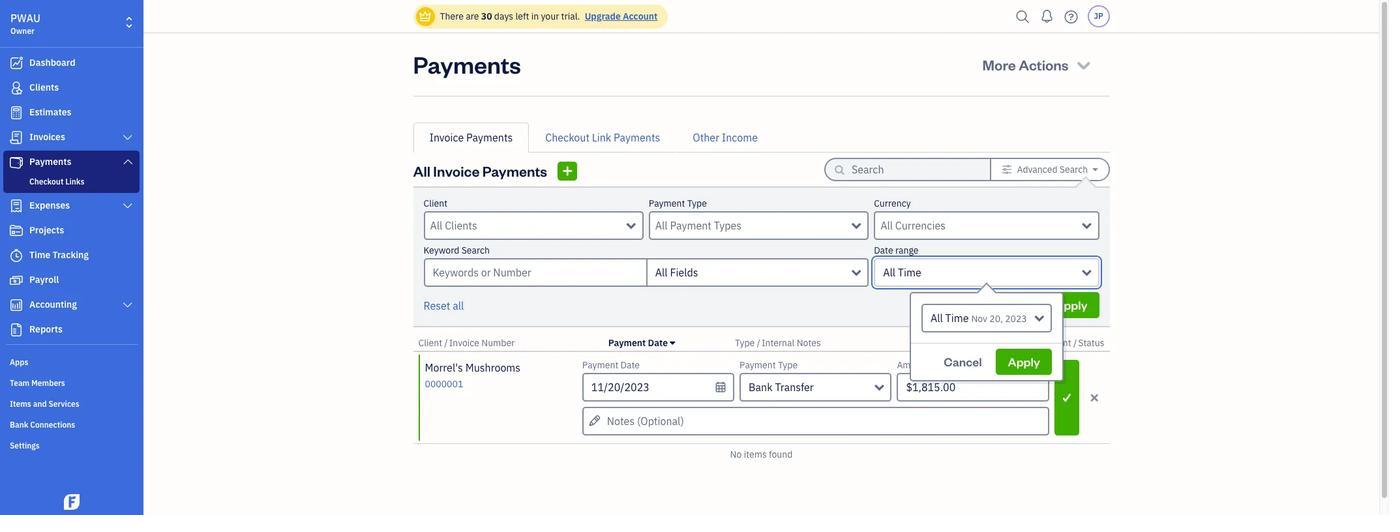 Task type: vqa. For each thing, say whether or not it's contained in the screenshot.
2nd / from right
yes



Task type: describe. For each thing, give the bounding box(es) containing it.
payments link
[[3, 151, 140, 174]]

cancel for the top 'apply' button
[[992, 298, 1030, 313]]

services
[[49, 399, 79, 409]]

advanced
[[1018, 164, 1058, 176]]

in
[[532, 10, 539, 22]]

time tracking link
[[3, 244, 140, 268]]

money image
[[8, 274, 24, 287]]

estimates
[[29, 106, 71, 118]]

0 vertical spatial apply button
[[1044, 292, 1100, 318]]

more actions
[[983, 55, 1069, 74]]

payroll
[[29, 274, 59, 286]]

1 horizontal spatial date
[[648, 337, 668, 349]]

chart image
[[8, 299, 24, 312]]

amount (usd)
[[897, 360, 956, 371]]

time tracking
[[29, 249, 89, 261]]

payment date button
[[609, 337, 676, 349]]

Notes (Optional) text field
[[583, 407, 1050, 436]]

Search text field
[[852, 159, 970, 180]]

fields
[[670, 266, 699, 279]]

transfer
[[775, 381, 814, 394]]

notifications image
[[1037, 3, 1058, 29]]

pwau
[[10, 12, 40, 25]]

freshbooks image
[[61, 495, 82, 510]]

trial.
[[562, 10, 580, 22]]

morrel's
[[425, 362, 463, 375]]

bank transfer
[[749, 381, 814, 394]]

/ for status
[[1074, 337, 1078, 349]]

other income
[[693, 131, 758, 144]]

clients
[[29, 82, 59, 93]]

range
[[896, 245, 919, 256]]

notes
[[797, 337, 821, 349]]

upgrade
[[585, 10, 621, 22]]

advanced search
[[1018, 164, 1089, 176]]

invoices link
[[3, 126, 140, 149]]

chevron large down image for expenses
[[122, 201, 134, 211]]

more actions button
[[971, 49, 1105, 80]]

search for advanced search
[[1060, 164, 1089, 176]]

(usd)
[[932, 360, 956, 371]]

dashboard
[[29, 57, 75, 69]]

nov
[[972, 313, 988, 325]]

morrel's mushrooms 0000001
[[425, 362, 521, 390]]

cancel for bottom 'apply' button
[[944, 354, 982, 369]]

and
[[33, 399, 47, 409]]

0000001
[[425, 378, 464, 390]]

jp
[[1095, 11, 1104, 21]]

cancel button for the top 'apply' button
[[980, 292, 1042, 318]]

1 horizontal spatial type
[[735, 337, 755, 349]]

1 vertical spatial invoice
[[433, 162, 480, 180]]

all time button
[[875, 258, 1100, 287]]

type button
[[735, 337, 755, 349]]

2 vertical spatial type
[[778, 360, 798, 371]]

settings link
[[3, 436, 140, 455]]

caretdown image inside advanced search dropdown button
[[1093, 164, 1099, 175]]

apps link
[[3, 352, 140, 372]]

all time
[[884, 266, 922, 279]]

0 vertical spatial date
[[875, 245, 894, 256]]

time for all time nov 20, 2023
[[946, 312, 969, 325]]

owner
[[10, 26, 34, 36]]

main element
[[0, 0, 176, 516]]

all for all invoice payments
[[413, 162, 431, 180]]

checkout for checkout links
[[29, 177, 64, 187]]

there are 30 days left in your trial. upgrade account
[[440, 10, 658, 22]]

amount for amount (usd)
[[897, 360, 930, 371]]

invoice payments link
[[413, 123, 529, 153]]

items
[[744, 449, 767, 461]]

team members
[[10, 378, 65, 388]]

search for keyword search
[[462, 245, 490, 256]]

Date Range field
[[922, 304, 1052, 333]]

internal
[[762, 337, 795, 349]]

go to help image
[[1061, 7, 1082, 26]]

2 vertical spatial date
[[621, 360, 640, 371]]

crown image
[[419, 9, 432, 23]]

members
[[31, 378, 65, 388]]

All Payment Types search field
[[656, 218, 852, 234]]

project image
[[8, 224, 24, 238]]

time for all time
[[898, 266, 922, 279]]

clients link
[[3, 76, 140, 100]]

status
[[1079, 337, 1105, 349]]

payments down are
[[413, 49, 521, 80]]

bank connections
[[10, 420, 75, 430]]

date range
[[875, 245, 919, 256]]

all time nov 20, 2023
[[931, 312, 1028, 325]]

estimates link
[[3, 101, 140, 125]]

2 vertical spatial invoice
[[449, 337, 480, 349]]

connections
[[30, 420, 75, 430]]

checkout link payments
[[546, 131, 661, 144]]

reports link
[[3, 318, 140, 342]]

amount / status
[[1039, 337, 1105, 349]]

Payment date in MM/DD/YYYY format text field
[[583, 373, 735, 402]]

found
[[769, 449, 793, 461]]

cancel image
[[1084, 390, 1106, 406]]

expenses link
[[3, 194, 140, 218]]

keyword search
[[424, 245, 490, 256]]

0 vertical spatial payment date
[[609, 337, 668, 349]]

apps
[[10, 358, 28, 367]]

links
[[65, 177, 84, 187]]

payroll link
[[3, 269, 140, 292]]



Task type: locate. For each thing, give the bounding box(es) containing it.
invoice down invoice payments
[[433, 162, 480, 180]]

chevron large down image down payroll link
[[122, 300, 134, 311]]

Keyword Search field
[[647, 258, 869, 287]]

all inside date range field
[[931, 312, 943, 325]]

all inside dropdown button
[[884, 266, 896, 279]]

caretdown image up payment date in mm/dd/yyyy format text box
[[670, 338, 676, 348]]

bank transfer button
[[740, 373, 892, 402]]

checkout
[[546, 131, 590, 144], [29, 177, 64, 187]]

all inside field
[[656, 266, 668, 279]]

reset all button
[[424, 298, 464, 314]]

0 vertical spatial bank
[[749, 381, 773, 394]]

payment type
[[649, 198, 707, 209], [740, 360, 798, 371]]

3 / from the left
[[1074, 337, 1078, 349]]

search right keyword
[[462, 245, 490, 256]]

1 / from the left
[[445, 337, 448, 349]]

invoices
[[29, 131, 65, 143]]

1 vertical spatial apply button
[[997, 349, 1052, 375]]

2023
[[1006, 313, 1028, 325]]

time left nov
[[946, 312, 969, 325]]

2 horizontal spatial type
[[778, 360, 798, 371]]

all for all time
[[884, 266, 896, 279]]

1 vertical spatial client
[[419, 337, 442, 349]]

reports
[[29, 324, 63, 335]]

projects
[[29, 224, 64, 236]]

2 horizontal spatial /
[[1074, 337, 1078, 349]]

amount left "(usd)"
[[897, 360, 930, 371]]

pwau owner
[[10, 12, 40, 36]]

checkout inside checkout links link
[[29, 177, 64, 187]]

1 vertical spatial time
[[898, 266, 922, 279]]

more
[[983, 55, 1017, 74]]

checkout for checkout link payments
[[546, 131, 590, 144]]

type up transfer
[[778, 360, 798, 371]]

bank left transfer
[[749, 381, 773, 394]]

search image
[[1013, 7, 1034, 26]]

1 vertical spatial apply
[[1008, 354, 1041, 369]]

client up keyword
[[424, 198, 448, 209]]

1 horizontal spatial apply
[[1056, 298, 1088, 313]]

invoice payments
[[430, 131, 513, 144]]

bank down items
[[10, 420, 28, 430]]

actions
[[1019, 55, 1069, 74]]

bank for bank connections
[[10, 420, 28, 430]]

chevron large down image down chevron large down image
[[122, 157, 134, 167]]

0 vertical spatial caretdown image
[[1093, 164, 1099, 175]]

timer image
[[8, 249, 24, 262]]

client for client
[[424, 198, 448, 209]]

payments up checkout links
[[29, 156, 71, 168]]

payments up all invoice payments on the top left
[[467, 131, 513, 144]]

currency
[[874, 198, 911, 209]]

0000001 link
[[425, 377, 464, 390]]

payments inside invoice payments link
[[467, 131, 513, 144]]

cancel up "amount (usd)" text field
[[944, 354, 982, 369]]

no
[[731, 449, 742, 461]]

client / invoice number
[[419, 337, 515, 349]]

all for all fields
[[656, 266, 668, 279]]

payment date down payment date button
[[583, 360, 640, 371]]

report image
[[8, 324, 24, 337]]

amount for amount / status
[[1039, 337, 1072, 349]]

all fields
[[656, 266, 699, 279]]

0 vertical spatial time
[[29, 249, 50, 261]]

all invoice payments
[[413, 162, 548, 180]]

chevrondown image
[[1075, 55, 1093, 74]]

1 vertical spatial payment date
[[583, 360, 640, 371]]

1 vertical spatial caretdown image
[[670, 338, 676, 348]]

payment image
[[8, 156, 24, 169]]

checkout links
[[29, 177, 84, 187]]

projects link
[[3, 219, 140, 243]]

0 horizontal spatial search
[[462, 245, 490, 256]]

type up all payment types 'search field'
[[688, 198, 707, 209]]

1 vertical spatial payment type
[[740, 360, 798, 371]]

chevron large down image for payments
[[122, 157, 134, 167]]

2 vertical spatial chevron large down image
[[122, 300, 134, 311]]

all
[[413, 162, 431, 180], [656, 266, 668, 279], [884, 266, 896, 279], [931, 312, 943, 325]]

1 vertical spatial date
[[648, 337, 668, 349]]

1 horizontal spatial time
[[898, 266, 922, 279]]

type
[[688, 198, 707, 209], [735, 337, 755, 349], [778, 360, 798, 371]]

0 horizontal spatial cancel
[[944, 354, 982, 369]]

client up morrel's
[[419, 337, 442, 349]]

date left range
[[875, 245, 894, 256]]

caretdown image
[[1093, 164, 1099, 175], [670, 338, 676, 348]]

/
[[445, 337, 448, 349], [757, 337, 761, 349], [1074, 337, 1078, 349]]

1 horizontal spatial /
[[757, 337, 761, 349]]

client for client / invoice number
[[419, 337, 442, 349]]

payments inside payments link
[[29, 156, 71, 168]]

time inside main element
[[29, 249, 50, 261]]

0 horizontal spatial date
[[621, 360, 640, 371]]

1 vertical spatial bank
[[10, 420, 28, 430]]

caretdown image inside payment date button
[[670, 338, 676, 348]]

all left nov
[[931, 312, 943, 325]]

cancel button
[[980, 292, 1042, 318], [933, 349, 994, 375]]

0 horizontal spatial /
[[445, 337, 448, 349]]

invoice up all invoice payments on the top left
[[430, 131, 464, 144]]

1 vertical spatial cancel button
[[933, 349, 994, 375]]

0 horizontal spatial caretdown image
[[670, 338, 676, 348]]

time
[[29, 249, 50, 261], [898, 266, 922, 279], [946, 312, 969, 325]]

bank
[[749, 381, 773, 394], [10, 420, 28, 430]]

payment
[[649, 198, 685, 209], [609, 337, 646, 349], [583, 360, 619, 371], [740, 360, 776, 371]]

all
[[453, 300, 464, 313]]

/ for internal
[[757, 337, 761, 349]]

all left fields
[[656, 266, 668, 279]]

search inside advanced search dropdown button
[[1060, 164, 1089, 176]]

1 vertical spatial search
[[462, 245, 490, 256]]

0 vertical spatial invoice
[[430, 131, 464, 144]]

chevron large down image
[[122, 157, 134, 167], [122, 201, 134, 211], [122, 300, 134, 311]]

0 vertical spatial search
[[1060, 164, 1089, 176]]

checkout links link
[[6, 174, 137, 190]]

1 horizontal spatial amount
[[1039, 337, 1072, 349]]

there
[[440, 10, 464, 22]]

chevron large down image inside accounting link
[[122, 300, 134, 311]]

invoice
[[430, 131, 464, 144], [433, 162, 480, 180], [449, 337, 480, 349]]

1 vertical spatial amount
[[897, 360, 930, 371]]

0 vertical spatial chevron large down image
[[122, 157, 134, 167]]

/ right type button
[[757, 337, 761, 349]]

All Currencies search field
[[881, 218, 1083, 234]]

20,
[[990, 313, 1004, 325]]

team members link
[[3, 373, 140, 393]]

items and services
[[10, 399, 79, 409]]

amount
[[1039, 337, 1072, 349], [897, 360, 930, 371]]

chevron large down image down checkout links link
[[122, 201, 134, 211]]

other
[[693, 131, 720, 144]]

0 horizontal spatial bank
[[10, 420, 28, 430]]

1 vertical spatial chevron large down image
[[122, 201, 134, 211]]

Amount (USD) text field
[[897, 373, 1050, 402]]

bank inside "dropdown button"
[[749, 381, 773, 394]]

time down range
[[898, 266, 922, 279]]

0 horizontal spatial apply
[[1008, 354, 1041, 369]]

payments left add a new payment icon on the top left
[[483, 162, 548, 180]]

items
[[10, 399, 31, 409]]

apply button up amount / status
[[1044, 292, 1100, 318]]

upgrade account link
[[583, 10, 658, 22]]

0 vertical spatial cancel
[[992, 298, 1030, 313]]

expense image
[[8, 200, 24, 213]]

Keyword Search text field
[[424, 258, 647, 287]]

checkout up add a new payment icon on the top left
[[546, 131, 590, 144]]

checkout link payments link
[[529, 123, 677, 153]]

your
[[541, 10, 559, 22]]

2 vertical spatial time
[[946, 312, 969, 325]]

days
[[495, 10, 514, 22]]

amount button
[[1039, 337, 1072, 349]]

number
[[482, 337, 515, 349]]

checkout inside checkout link payments link
[[546, 131, 590, 144]]

type / internal notes
[[735, 337, 821, 349]]

checkout up expenses
[[29, 177, 64, 187]]

2 chevron large down image from the top
[[122, 201, 134, 211]]

0 horizontal spatial payment type
[[649, 198, 707, 209]]

0 horizontal spatial time
[[29, 249, 50, 261]]

All Clients search field
[[430, 218, 627, 234]]

payments
[[413, 49, 521, 80], [467, 131, 513, 144], [614, 131, 661, 144], [29, 156, 71, 168], [483, 162, 548, 180]]

settings
[[10, 441, 40, 451]]

save image
[[1056, 390, 1079, 406]]

bank inside main element
[[10, 420, 28, 430]]

0 horizontal spatial amount
[[897, 360, 930, 371]]

reset
[[424, 300, 451, 313]]

left
[[516, 10, 529, 22]]

expenses
[[29, 200, 70, 211]]

advanced search button
[[992, 159, 1109, 180]]

all down invoice payments
[[413, 162, 431, 180]]

1 horizontal spatial checkout
[[546, 131, 590, 144]]

client image
[[8, 82, 24, 95]]

time right "timer" icon
[[29, 249, 50, 261]]

/ left status
[[1074, 337, 1078, 349]]

invoice up morrel's
[[449, 337, 480, 349]]

0 vertical spatial cancel button
[[980, 292, 1042, 318]]

1 horizontal spatial search
[[1060, 164, 1089, 176]]

chevron large down image inside payments link
[[122, 157, 134, 167]]

date up payment date in mm/dd/yyyy format text box
[[648, 337, 668, 349]]

payments right link
[[614, 131, 661, 144]]

1 chevron large down image from the top
[[122, 157, 134, 167]]

no items found
[[731, 449, 793, 461]]

apply button down 2023
[[997, 349, 1052, 375]]

0 vertical spatial client
[[424, 198, 448, 209]]

2 horizontal spatial date
[[875, 245, 894, 256]]

apply button
[[1044, 292, 1100, 318], [997, 349, 1052, 375]]

cancel button for bottom 'apply' button
[[933, 349, 994, 375]]

amount left status
[[1039, 337, 1072, 349]]

1 horizontal spatial bank
[[749, 381, 773, 394]]

link
[[592, 131, 612, 144]]

0 vertical spatial type
[[688, 198, 707, 209]]

caretdown image right "advanced search"
[[1093, 164, 1099, 175]]

items and services link
[[3, 394, 140, 414]]

/ for invoice
[[445, 337, 448, 349]]

time inside dropdown button
[[898, 266, 922, 279]]

0 vertical spatial payment type
[[649, 198, 707, 209]]

account
[[623, 10, 658, 22]]

/ up morrel's
[[445, 337, 448, 349]]

1 vertical spatial checkout
[[29, 177, 64, 187]]

1 horizontal spatial caretdown image
[[1093, 164, 1099, 175]]

bank for bank transfer
[[749, 381, 773, 394]]

accounting
[[29, 299, 77, 311]]

1 vertical spatial cancel
[[944, 354, 982, 369]]

invoice image
[[8, 131, 24, 144]]

1 horizontal spatial cancel
[[992, 298, 1030, 313]]

0 horizontal spatial type
[[688, 198, 707, 209]]

0 vertical spatial checkout
[[546, 131, 590, 144]]

chevron large down image
[[122, 132, 134, 143]]

all down date range
[[884, 266, 896, 279]]

0 vertical spatial amount
[[1039, 337, 1072, 349]]

payment date up payment date in mm/dd/yyyy format text box
[[609, 337, 668, 349]]

apply up amount / status
[[1056, 298, 1088, 313]]

dashboard image
[[8, 57, 24, 70]]

tracking
[[53, 249, 89, 261]]

chevron large down image for accounting
[[122, 300, 134, 311]]

time inside date range field
[[946, 312, 969, 325]]

add a new payment image
[[562, 163, 574, 179]]

keyword
[[424, 245, 460, 256]]

payments inside checkout link payments link
[[614, 131, 661, 144]]

dashboard link
[[3, 52, 140, 75]]

bank connections link
[[3, 415, 140, 435]]

estimate image
[[8, 106, 24, 119]]

team
[[10, 378, 30, 388]]

cancel up 2023
[[992, 298, 1030, 313]]

type left internal
[[735, 337, 755, 349]]

are
[[466, 10, 479, 22]]

30
[[481, 10, 492, 22]]

search right advanced at top
[[1060, 164, 1089, 176]]

apply down amount button
[[1008, 354, 1041, 369]]

0 vertical spatial apply
[[1056, 298, 1088, 313]]

2 / from the left
[[757, 337, 761, 349]]

settings image
[[1002, 164, 1013, 175]]

date down payment date button
[[621, 360, 640, 371]]

1 vertical spatial type
[[735, 337, 755, 349]]

1 horizontal spatial payment type
[[740, 360, 798, 371]]

3 chevron large down image from the top
[[122, 300, 134, 311]]

2 horizontal spatial time
[[946, 312, 969, 325]]

0 horizontal spatial checkout
[[29, 177, 64, 187]]

accounting link
[[3, 294, 140, 317]]

other income link
[[677, 123, 775, 153]]

apply
[[1056, 298, 1088, 313], [1008, 354, 1041, 369]]



